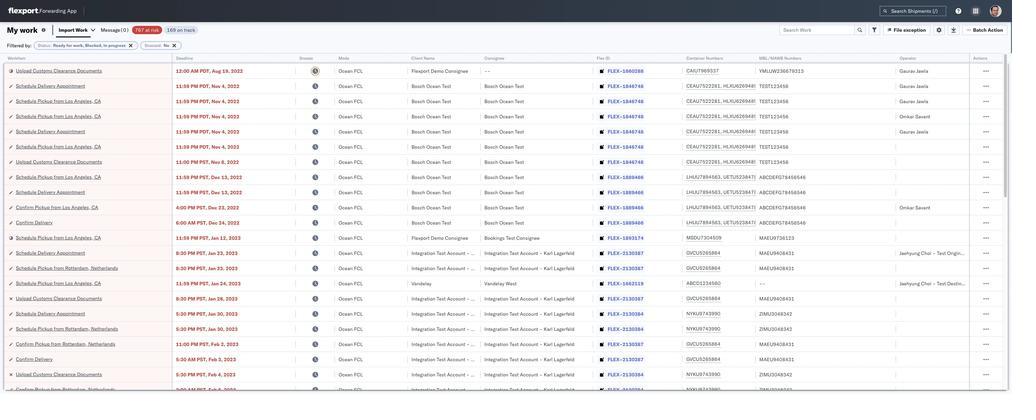 Task type: describe. For each thing, give the bounding box(es) containing it.
jan up 28,
[[211, 281, 219, 287]]

10 resize handle column header from the left
[[961, 54, 969, 395]]

6 ocean fcl from the top
[[339, 144, 363, 150]]

3 flex-2130384 from the top
[[608, 372, 644, 379]]

1 jawla from the top
[[917, 68, 929, 74]]

filtered by:
[[7, 42, 32, 49]]

8,
[[221, 159, 226, 166]]

11:00 pm pst, nov 8, 2022
[[176, 159, 239, 166]]

6 hlxu6269489, from the top
[[723, 159, 759, 165]]

17 fcl from the top
[[354, 311, 363, 318]]

message
[[101, 27, 120, 33]]

11:59 pm pdt, nov 4, 2022 for 6th schedule pickup from los angeles, ca link from the bottom of the page
[[176, 98, 239, 105]]

13, for schedule delivery appointment
[[221, 190, 229, 196]]

5 ocean fcl from the top
[[339, 129, 363, 135]]

3 lhuu7894563, uetu5238478 from the top
[[687, 205, 757, 211]]

flex-1893174
[[608, 235, 644, 242]]

: for snoozed
[[161, 43, 162, 48]]

operator
[[900, 56, 916, 61]]

flex-1660288
[[608, 68, 644, 74]]

delivery for fourth schedule delivery appointment link from the bottom
[[38, 128, 55, 135]]

delivery for 1st schedule delivery appointment link from the bottom
[[38, 311, 55, 317]]

2023 right "3,"
[[224, 357, 236, 363]]

dec for schedule delivery appointment
[[211, 190, 220, 196]]

in
[[104, 43, 107, 48]]

at
[[145, 27, 150, 33]]

from inside 'button'
[[51, 205, 61, 211]]

track
[[184, 27, 195, 33]]

13, for schedule pickup from los angeles, ca
[[221, 174, 229, 181]]

no
[[164, 43, 169, 48]]

3 lhuu7894563, from the top
[[687, 205, 722, 211]]

msdu7304509
[[687, 235, 722, 241]]

gvcu5265864 for confirm pickup from rotterdam, netherlands
[[687, 342, 721, 348]]

4 zimu3048342 from the top
[[760, 388, 792, 394]]

6 ceau7522281, hlxu6269489, hlxu8034992 from the top
[[687, 159, 794, 165]]

6 fcl from the top
[[354, 144, 363, 150]]

maeu9736123
[[760, 235, 795, 242]]

2 schedule pickup from los angeles, ca link from the top
[[16, 113, 101, 120]]

2 5:30 from the top
[[176, 327, 186, 333]]

7 ocean fcl from the top
[[339, 159, 363, 166]]

file exception
[[894, 27, 926, 33]]

1889466 for schedule pickup from los angeles, ca
[[623, 174, 644, 181]]

3 gvcu5265864 from the top
[[687, 296, 721, 302]]

2 8:30 pm pst, jan 23, 2023 from the top
[[176, 266, 238, 272]]

work
[[76, 27, 88, 33]]

4 hlxu8034992 from the top
[[760, 129, 794, 135]]

work
[[20, 25, 38, 35]]

resize handle column header for container numbers
[[748, 54, 756, 395]]

snoozed
[[145, 43, 161, 48]]

2130387 for confirm pickup from rotterdam, netherlands
[[623, 342, 644, 348]]

2023 right 2,
[[227, 342, 239, 348]]

1 upload from the top
[[16, 68, 32, 74]]

documents for 1st upload customs clearance documents link from the bottom
[[77, 372, 102, 378]]

3 flex-1846748 from the top
[[608, 114, 644, 120]]

lhuu7894563, uetu5238478 for confirm delivery
[[687, 220, 757, 226]]

1 ocean fcl from the top
[[339, 68, 363, 74]]

upload customs clearance documents for 2nd upload customs clearance documents link
[[16, 159, 102, 165]]

dec up 6:00 am pst, dec 24, 2022
[[208, 205, 217, 211]]

ca inside 'button'
[[92, 205, 98, 211]]

2 1846748 from the top
[[623, 98, 644, 105]]

forwarding app link
[[8, 8, 77, 15]]

clearance for 2nd upload customs clearance documents link from the bottom
[[54, 296, 76, 302]]

3,
[[218, 357, 223, 363]]

6 flex- from the top
[[608, 144, 623, 150]]

uetu5238478 for schedule pickup from los angeles, ca
[[724, 174, 757, 181]]

4 schedule from the top
[[16, 128, 36, 135]]

5 schedule delivery appointment button from the top
[[16, 311, 85, 318]]

20 flex- from the top
[[608, 357, 623, 363]]

pst, down '11:59 pm pst, jan 12, 2023'
[[196, 251, 207, 257]]

flex-1889466 for schedule pickup from los angeles, ca
[[608, 174, 644, 181]]

flex-1662119
[[608, 281, 644, 287]]

20 ocean fcl from the top
[[339, 357, 363, 363]]

2,
[[221, 342, 225, 348]]

pst, down 5:30 pm pst, feb 4, 2023
[[197, 388, 207, 394]]

demo for bookings
[[431, 235, 444, 242]]

19,
[[222, 68, 230, 74]]

my work
[[7, 25, 38, 35]]

jan left 28,
[[208, 296, 216, 302]]

3 zimu3048342 from the top
[[760, 372, 792, 379]]

3 abcdefg78456546 from the top
[[760, 205, 806, 211]]

batch
[[973, 27, 987, 33]]

1889466 for schedule delivery appointment
[[623, 190, 644, 196]]

4 5:30 from the top
[[176, 372, 186, 379]]

24, for 2023
[[220, 281, 228, 287]]

4 flex-2130384 from the top
[[608, 388, 644, 394]]

2023 up 11:00 pm pst, feb 2, 2023
[[226, 327, 238, 333]]

22 fcl from the top
[[354, 388, 363, 394]]

5 hlxu6269489, from the top
[[723, 144, 759, 150]]

confirm for 11:00 pm pst, feb 2, 2023
[[16, 342, 34, 348]]

upload customs clearance documents for 1st upload customs clearance documents link from the bottom
[[16, 372, 102, 378]]

confirm for 4:00 pm pst, dec 23, 2022
[[16, 205, 34, 211]]

confirm pickup from rotterdam, netherlands for 2nd 'confirm pickup from rotterdam, netherlands' link from the bottom of the page
[[16, 342, 115, 348]]

9 schedule from the top
[[16, 250, 36, 256]]

maeu9408431 for confirm pickup from rotterdam, netherlands
[[760, 342, 795, 348]]

batch action button
[[963, 25, 1008, 35]]

16 flex- from the top
[[608, 296, 623, 302]]

name
[[424, 56, 435, 61]]

on
[[177, 27, 183, 33]]

20 fcl from the top
[[354, 357, 363, 363]]

jaehyung choi - test origin agent
[[900, 251, 975, 257]]

9 flex- from the top
[[608, 190, 623, 196]]

savant for test123456
[[916, 114, 931, 120]]

2 schedule pickup from los angeles, ca button from the top
[[16, 113, 101, 121]]

4 upload from the top
[[16, 372, 32, 378]]

1 confirm delivery button from the top
[[16, 219, 53, 227]]

jaehyung choi - test destination agent
[[900, 281, 987, 287]]

resize handle column header for flex id
[[675, 54, 683, 395]]

2 confirm pickup from rotterdam, netherlands link from the top
[[16, 387, 115, 394]]

3 upload from the top
[[16, 296, 32, 302]]

risk
[[151, 27, 159, 33]]

11:59 pm pst, jan 24, 2023
[[176, 281, 241, 287]]

5 test123456 from the top
[[760, 144, 789, 150]]

pst, up 11:59 pm pst, jan 24, 2023 in the left bottom of the page
[[196, 266, 207, 272]]

12 ocean fcl from the top
[[339, 235, 363, 242]]

3 1889466 from the top
[[623, 205, 644, 211]]

3 test123456 from the top
[[760, 114, 789, 120]]

documents for 2nd upload customs clearance documents link from the bottom
[[77, 296, 102, 302]]

status : ready for work, blocked, in progress
[[38, 43, 126, 48]]

2023 down 12,
[[226, 251, 238, 257]]

forwarding
[[39, 8, 66, 14]]

abcdefg78456546 for schedule pickup from los angeles, ca
[[760, 174, 806, 181]]

3 8:30 from the top
[[176, 296, 186, 302]]

3 flex- from the top
[[608, 98, 623, 105]]

8 flex- from the top
[[608, 174, 623, 181]]

uetu5238478 for schedule delivery appointment
[[724, 190, 757, 196]]

schedule delivery appointment for 5th schedule delivery appointment link from the bottom
[[16, 83, 85, 89]]

3 ocean fcl from the top
[[339, 98, 363, 105]]

2 confirm delivery button from the top
[[16, 356, 53, 364]]

Search Shipments (/) text field
[[880, 6, 947, 16]]

12 fcl from the top
[[354, 235, 363, 242]]

8 ocean fcl from the top
[[339, 174, 363, 181]]

pdt, for 5th schedule delivery appointment link from the bottom
[[199, 83, 210, 89]]

flex
[[597, 56, 605, 61]]

6 schedule pickup from los angeles, ca button from the top
[[16, 280, 101, 288]]

snooze
[[299, 56, 313, 61]]

aug
[[212, 68, 221, 74]]

vandelay west
[[485, 281, 517, 287]]

customs for 2nd upload customs clearance documents link from the bottom
[[33, 296, 52, 302]]

1 schedule from the top
[[16, 83, 36, 89]]

11:59 pm pdt, nov 4, 2022 for fourth schedule delivery appointment link from the bottom
[[176, 129, 239, 135]]

1 upload customs clearance documents link from the top
[[16, 67, 102, 74]]

2 schedule delivery appointment button from the top
[[16, 128, 85, 136]]

(0)
[[120, 27, 129, 33]]

11:59 pm pdt, nov 4, 2022 for 5th schedule delivery appointment link from the bottom
[[176, 83, 239, 89]]

mbl/mawb
[[760, 56, 784, 61]]

action
[[988, 27, 1003, 33]]

3 nyku9743990 from the top
[[687, 372, 721, 378]]

2023 up 11:59 pm pst, jan 24, 2023 in the left bottom of the page
[[226, 266, 238, 272]]

Search Work text field
[[780, 25, 855, 35]]

gvcu5265864 for schedule delivery appointment
[[687, 250, 721, 257]]

pst, down 11:00 pm pst, nov 8, 2022
[[199, 174, 210, 181]]

3 gaurav jawla from the top
[[900, 98, 929, 105]]

omkar savant for test123456
[[900, 114, 931, 120]]

netherlands for 8:30 pm pst, jan 23, 2023
[[91, 265, 118, 272]]

ready
[[53, 43, 65, 48]]

uetu5238478 for confirm delivery
[[724, 220, 757, 226]]

schedule pickup from los angeles, ca for 6th schedule pickup from los angeles, ca link from the bottom of the page
[[16, 98, 101, 104]]

1889466 for confirm delivery
[[623, 220, 644, 226]]

schedule pickup from los angeles, ca for third schedule pickup from los angeles, ca link
[[16, 144, 101, 150]]

1 zimu3048342 from the top
[[760, 311, 792, 318]]

169 on track
[[167, 27, 195, 33]]

confirm pickup from rotterdam, netherlands for 2nd 'confirm pickup from rotterdam, netherlands' link
[[16, 387, 115, 393]]

11:00 pm pst, feb 2, 2023
[[176, 342, 239, 348]]

3 maeu9408431 from the top
[[760, 296, 795, 302]]

4:00 pm pst, dec 23, 2022
[[176, 205, 239, 211]]

3 11:59 pm pdt, nov 4, 2022 from the top
[[176, 114, 239, 120]]

14 ocean fcl from the top
[[339, 266, 363, 272]]

11:00 for 11:00 pm pst, nov 8, 2022
[[176, 159, 189, 166]]

netherlands for 3:00 am pst, feb 6, 2023
[[88, 387, 115, 393]]

am for 12:00
[[191, 68, 199, 74]]

for
[[66, 43, 72, 48]]

jaehyung for jaehyung choi - test destination agent
[[900, 281, 920, 287]]

west
[[506, 281, 517, 287]]

by:
[[25, 42, 32, 49]]

4 appointment from the top
[[57, 250, 85, 256]]

resize handle column header for workitem
[[164, 54, 172, 395]]

blocked,
[[85, 43, 103, 48]]

schedule pickup from rotterdam, netherlands for 8:30 pm pst, jan 23, 2023
[[16, 265, 118, 272]]

flex-2130387 for schedule delivery appointment
[[608, 251, 644, 257]]

11 flex- from the top
[[608, 220, 623, 226]]

import
[[59, 27, 74, 33]]

2 2130387 from the top
[[623, 266, 644, 272]]

2023 up 8:30 pm pst, jan 28, 2023
[[229, 281, 241, 287]]

savant for abcdefg78456546
[[916, 205, 931, 211]]

2023 down 8:30 pm pst, jan 28, 2023
[[226, 311, 238, 318]]

8 fcl from the top
[[354, 174, 363, 181]]

client name
[[412, 56, 435, 61]]

pst, down 6:00 am pst, dec 24, 2022
[[199, 235, 210, 242]]

feb for 2,
[[211, 342, 220, 348]]

ceau7522281, for 6th schedule pickup from los angeles, ca link from the bottom of the page
[[687, 98, 722, 104]]

nov for 6th schedule pickup from los angeles, ca link from the bottom of the page
[[212, 98, 221, 105]]

11:00 for 11:00 pm pst, feb 2, 2023
[[176, 342, 189, 348]]

23, for confirm pickup from los angeles, ca
[[218, 205, 226, 211]]

flex id
[[597, 56, 610, 61]]

exception
[[904, 27, 926, 33]]

schedule delivery appointment for fourth schedule delivery appointment link from the bottom
[[16, 128, 85, 135]]

169
[[167, 27, 176, 33]]

3:00
[[176, 388, 186, 394]]

clearance for 1st upload customs clearance documents link
[[54, 68, 76, 74]]

ceau7522281, for 2nd upload customs clearance documents link
[[687, 159, 722, 165]]

upload customs clearance documents for 2nd upload customs clearance documents link from the bottom
[[16, 296, 102, 302]]

upload customs clearance documents for 1st upload customs clearance documents link
[[16, 68, 102, 74]]

4:00
[[176, 205, 186, 211]]

flexport demo consignee for bookings
[[412, 235, 468, 242]]

4 flex- from the top
[[608, 114, 623, 120]]

4 schedule pickup from los angeles, ca button from the top
[[16, 174, 101, 181]]

gaurav jawla for fourth schedule delivery appointment link from the bottom
[[900, 129, 929, 135]]

workitem button
[[4, 54, 165, 61]]

2 maeu9408431 from the top
[[760, 266, 795, 272]]

jaehyung for jaehyung choi - test origin agent
[[900, 251, 920, 257]]

5 schedule pickup from los angeles, ca link from the top
[[16, 235, 101, 242]]

abcdefg78456546 for schedule delivery appointment
[[760, 190, 806, 196]]

767 at risk
[[135, 27, 159, 33]]

mbl/mawb numbers
[[760, 56, 802, 61]]

client name button
[[408, 54, 474, 61]]

11:59 pm pst, jan 12, 2023
[[176, 235, 241, 242]]

schedule delivery appointment for third schedule delivery appointment link from the bottom of the page
[[16, 189, 85, 196]]

rotterdam, for 8:30 pm pst, jan 23, 2023
[[65, 265, 90, 272]]

5 schedule delivery appointment link from the top
[[16, 311, 85, 318]]

23, for schedule delivery appointment
[[217, 251, 225, 257]]

6 flex-1846748 from the top
[[608, 159, 644, 166]]

11 fcl from the top
[[354, 220, 363, 226]]

pst, left 8,
[[199, 159, 210, 166]]

origin
[[948, 251, 961, 257]]

3 schedule pickup from los angeles, ca link from the top
[[16, 143, 101, 150]]

1660288
[[623, 68, 644, 74]]

status
[[38, 43, 50, 48]]

schedule pickup from los angeles, ca for 5th schedule pickup from los angeles, ca link from the bottom of the page
[[16, 113, 101, 119]]

gaurav for fifth schedule delivery appointment button from the bottom
[[900, 83, 915, 89]]

gaurav jawla for 1st upload customs clearance documents link
[[900, 68, 929, 74]]

pst, up 3:00 am pst, feb 6, 2023
[[196, 372, 207, 379]]

id
[[606, 56, 610, 61]]

my
[[7, 25, 18, 35]]

message (0)
[[101, 27, 129, 33]]

pdt, for fourth schedule delivery appointment link from the bottom
[[199, 129, 210, 135]]

container numbers button
[[683, 54, 749, 61]]

batch action
[[973, 27, 1003, 33]]

workitem
[[8, 56, 26, 61]]

resize handle column header for client name
[[473, 54, 481, 395]]

2 confirm from the top
[[16, 220, 34, 226]]

2023 right 28,
[[226, 296, 238, 302]]

documents for 1st upload customs clearance documents link
[[77, 68, 102, 74]]

3 jawla from the top
[[917, 98, 929, 105]]

767
[[135, 27, 144, 33]]

feb for 6,
[[209, 388, 217, 394]]

12:00
[[176, 68, 189, 74]]

vandelay for vandelay
[[412, 281, 432, 287]]

consignee inside button
[[485, 56, 504, 61]]

9 11:59 from the top
[[176, 281, 189, 287]]

7 11:59 from the top
[[176, 190, 189, 196]]

lhuu7894563, uetu5238478 for schedule delivery appointment
[[687, 190, 757, 196]]

3 flex-2130387 from the top
[[608, 296, 644, 302]]

resize handle column header for mbl/mawb numbers
[[888, 54, 896, 395]]

3 ceau7522281, hlxu6269489, hlxu8034992 from the top
[[687, 113, 794, 120]]

caiu7969337
[[687, 68, 719, 74]]

5:30 am pst, feb 3, 2023
[[176, 357, 236, 363]]

5 ceau7522281, hlxu6269489, hlxu8034992 from the top
[[687, 144, 794, 150]]

3 hlxu8034992 from the top
[[760, 113, 794, 120]]

upload customs clearance documents button for 11:00 pm pst, nov 8, 2022
[[16, 159, 102, 166]]



Task type: locate. For each thing, give the bounding box(es) containing it.
5:30 pm pst, jan 30, 2023 down 8:30 pm pst, jan 28, 2023
[[176, 311, 238, 318]]

11 schedule from the top
[[16, 281, 36, 287]]

0 vertical spatial 8:30
[[176, 251, 186, 257]]

1 confirm delivery from the top
[[16, 220, 53, 226]]

0 vertical spatial confirm delivery button
[[16, 219, 53, 227]]

1 1889466 from the top
[[623, 174, 644, 181]]

upload customs clearance documents
[[16, 68, 102, 74], [16, 159, 102, 165], [16, 296, 102, 302], [16, 372, 102, 378]]

1 confirm pickup from rotterdam, netherlands button from the top
[[16, 341, 115, 349]]

mbl/mawb numbers button
[[756, 54, 889, 61]]

1 flex- from the top
[[608, 68, 623, 74]]

13, up 4:00 pm pst, dec 23, 2022
[[221, 190, 229, 196]]

feb left "3,"
[[209, 357, 217, 363]]

0 vertical spatial 11:00
[[176, 159, 189, 166]]

pst,
[[199, 159, 210, 166], [199, 174, 210, 181], [199, 190, 210, 196], [196, 205, 207, 211], [197, 220, 207, 226], [199, 235, 210, 242], [196, 251, 207, 257], [196, 266, 207, 272], [199, 281, 210, 287], [196, 296, 207, 302], [196, 311, 207, 318], [196, 327, 207, 333], [199, 342, 210, 348], [197, 357, 207, 363], [196, 372, 207, 379], [197, 388, 207, 394]]

mode button
[[335, 54, 401, 61]]

resize handle column header
[[164, 54, 172, 395], [288, 54, 296, 395], [327, 54, 335, 395], [400, 54, 408, 395], [473, 54, 481, 395], [585, 54, 593, 395], [675, 54, 683, 395], [748, 54, 756, 395], [888, 54, 896, 395], [961, 54, 969, 395], [995, 54, 1003, 395]]

netherlands for 5:30 pm pst, jan 30, 2023
[[91, 326, 118, 333]]

jan up 11:00 pm pst, feb 2, 2023
[[208, 327, 216, 333]]

schedule pickup from rotterdam, netherlands button
[[16, 265, 118, 273], [16, 326, 118, 334]]

2 flex-1846748 from the top
[[608, 98, 644, 105]]

forwarding app
[[39, 8, 77, 14]]

1 vertical spatial upload customs clearance documents button
[[16, 159, 102, 166]]

am for 5:30
[[188, 357, 196, 363]]

4 maeu9408431 from the top
[[760, 342, 795, 348]]

dec up '11:59 pm pst, jan 12, 2023'
[[209, 220, 218, 226]]

1 vertical spatial confirm delivery link
[[16, 356, 53, 363]]

fcl
[[354, 68, 363, 74], [354, 83, 363, 89], [354, 98, 363, 105], [354, 114, 363, 120], [354, 129, 363, 135], [354, 144, 363, 150], [354, 159, 363, 166], [354, 174, 363, 181], [354, 190, 363, 196], [354, 205, 363, 211], [354, 220, 363, 226], [354, 235, 363, 242], [354, 251, 363, 257], [354, 266, 363, 272], [354, 281, 363, 287], [354, 296, 363, 302], [354, 311, 363, 318], [354, 327, 363, 333], [354, 342, 363, 348], [354, 357, 363, 363], [354, 372, 363, 379], [354, 388, 363, 394]]

5 2130387 from the top
[[623, 357, 644, 363]]

5 hlxu8034992 from the top
[[760, 144, 794, 150]]

deadline
[[176, 56, 193, 61]]

2 schedule from the top
[[16, 98, 36, 104]]

import work
[[59, 27, 88, 33]]

4 abcdefg78456546 from the top
[[760, 220, 806, 226]]

1 vertical spatial 30,
[[217, 327, 225, 333]]

1 11:59 pm pst, dec 13, 2022 from the top
[[176, 174, 242, 181]]

5 flex-2130387 from the top
[[608, 357, 644, 363]]

5:30 up 5:30 pm pst, feb 4, 2023
[[176, 357, 186, 363]]

2 upload customs clearance documents button from the top
[[16, 159, 102, 166]]

1 1846748 from the top
[[623, 83, 644, 89]]

2023 right 12,
[[229, 235, 241, 242]]

clearance for 2nd upload customs clearance documents link
[[54, 159, 76, 165]]

0 vertical spatial schedule pickup from rotterdam, netherlands
[[16, 265, 118, 272]]

client
[[412, 56, 423, 61]]

rotterdam, for 3:00 am pst, feb 6, 2023
[[62, 387, 87, 393]]

1 omkar from the top
[[900, 114, 914, 120]]

agent right destination
[[974, 281, 987, 287]]

24,
[[219, 220, 226, 226], [220, 281, 228, 287]]

schedule delivery appointment for second schedule delivery appointment link from the bottom of the page
[[16, 250, 85, 256]]

1 confirm from the top
[[16, 205, 34, 211]]

2 lhuu7894563, uetu5238478 from the top
[[687, 190, 757, 196]]

1 horizontal spatial --
[[760, 281, 766, 287]]

gaurav for fourth schedule delivery appointment button from the bottom of the page
[[900, 129, 915, 135]]

1 vertical spatial 11:59 pm pst, dec 13, 2022
[[176, 190, 242, 196]]

numbers inside button
[[706, 56, 723, 61]]

6:00
[[176, 220, 186, 226]]

0 vertical spatial 23,
[[218, 205, 226, 211]]

confirm delivery button
[[16, 219, 53, 227], [16, 356, 53, 364]]

agent right origin
[[962, 251, 975, 257]]

2 customs from the top
[[33, 159, 52, 165]]

am for 3:00
[[188, 388, 196, 394]]

los inside 'button'
[[62, 205, 70, 211]]

appointment
[[57, 83, 85, 89], [57, 128, 85, 135], [57, 189, 85, 196], [57, 250, 85, 256], [57, 311, 85, 317]]

confirm pickup from los angeles, ca
[[16, 205, 98, 211]]

feb up 3:00 am pst, feb 6, 2023
[[208, 372, 217, 379]]

omkar for abcdefg78456546
[[900, 205, 914, 211]]

1 vertical spatial schedule pickup from rotterdam, netherlands link
[[16, 326, 118, 333]]

2 vertical spatial 8:30
[[176, 296, 186, 302]]

feb for 3,
[[209, 357, 217, 363]]

documents for 2nd upload customs clearance documents link
[[77, 159, 102, 165]]

uetu5238478
[[724, 174, 757, 181], [724, 190, 757, 196], [724, 205, 757, 211], [724, 220, 757, 226]]

am for 6:00
[[188, 220, 196, 226]]

choi for origin
[[921, 251, 932, 257]]

snoozed : no
[[145, 43, 169, 48]]

1 nyku9743990 from the top
[[687, 311, 721, 318]]

abcdefg78456546 for confirm delivery
[[760, 220, 806, 226]]

0 vertical spatial confirm delivery
[[16, 220, 53, 226]]

jan down '11:59 pm pst, jan 12, 2023'
[[208, 251, 216, 257]]

lhuu7894563, for confirm delivery
[[687, 220, 722, 226]]

dec down 11:00 pm pst, nov 8, 2022
[[211, 174, 220, 181]]

documents
[[77, 68, 102, 74], [77, 159, 102, 165], [77, 296, 102, 302], [77, 372, 102, 378]]

ca
[[94, 98, 101, 104], [94, 113, 101, 119], [94, 144, 101, 150], [94, 174, 101, 180], [92, 205, 98, 211], [94, 235, 101, 241], [94, 281, 101, 287]]

8:30 pm pst, jan 23, 2023 up 11:59 pm pst, jan 24, 2023 in the left bottom of the page
[[176, 266, 238, 272]]

1 fcl from the top
[[354, 68, 363, 74]]

0 vertical spatial 13,
[[221, 174, 229, 181]]

los
[[65, 98, 73, 104], [65, 113, 73, 119], [65, 144, 73, 150], [65, 174, 73, 180], [62, 205, 70, 211], [65, 235, 73, 241], [65, 281, 73, 287]]

gaurav jawla for 5th schedule delivery appointment link from the bottom
[[900, 83, 929, 89]]

8:30 down 11:59 pm pst, jan 24, 2023 in the left bottom of the page
[[176, 296, 186, 302]]

2 upload customs clearance documents link from the top
[[16, 159, 102, 166]]

19 fcl from the top
[[354, 342, 363, 348]]

pst, up 5:30 am pst, feb 3, 2023 at left bottom
[[199, 342, 210, 348]]

confirm pickup from rotterdam, netherlands
[[16, 342, 115, 348], [16, 387, 115, 393]]

1 vertical spatial confirm delivery
[[16, 357, 53, 363]]

flex-1846748 button
[[597, 81, 645, 91], [597, 81, 645, 91], [597, 97, 645, 106], [597, 97, 645, 106], [597, 112, 645, 122], [597, 112, 645, 122], [597, 127, 645, 137], [597, 127, 645, 137], [597, 142, 645, 152], [597, 142, 645, 152], [597, 158, 645, 167], [597, 158, 645, 167]]

karl
[[471, 251, 480, 257], [544, 251, 553, 257], [471, 266, 480, 272], [544, 266, 553, 272], [471, 296, 480, 302], [544, 296, 553, 302], [471, 311, 480, 318], [544, 311, 553, 318], [471, 327, 480, 333], [544, 327, 553, 333], [471, 342, 480, 348], [544, 342, 553, 348], [471, 357, 480, 363], [544, 357, 553, 363], [471, 372, 480, 379], [544, 372, 553, 379], [471, 388, 480, 394], [544, 388, 553, 394]]

8:30 down 6:00 at the left bottom
[[176, 251, 186, 257]]

2 flex-2130387 from the top
[[608, 266, 644, 272]]

11:59 pm pst, dec 13, 2022 up 4:00 pm pst, dec 23, 2022
[[176, 190, 242, 196]]

1 confirm pickup from rotterdam, netherlands from the top
[[16, 342, 115, 348]]

0 vertical spatial omkar savant
[[900, 114, 931, 120]]

6 resize handle column header from the left
[[585, 54, 593, 395]]

ceau7522281,
[[687, 83, 722, 89], [687, 98, 722, 104], [687, 113, 722, 120], [687, 129, 722, 135], [687, 144, 722, 150], [687, 159, 722, 165]]

: left ready
[[50, 43, 51, 48]]

4 2130384 from the top
[[623, 388, 644, 394]]

3 hlxu6269489, from the top
[[723, 113, 759, 120]]

flex-1889466
[[608, 174, 644, 181], [608, 190, 644, 196], [608, 205, 644, 211], [608, 220, 644, 226]]

4 ocean fcl from the top
[[339, 114, 363, 120]]

jaehyung
[[900, 251, 920, 257], [900, 281, 920, 287]]

1 vertical spatial confirm pickup from rotterdam, netherlands link
[[16, 387, 115, 394]]

gaurav jawla
[[900, 68, 929, 74], [900, 83, 929, 89], [900, 98, 929, 105], [900, 129, 929, 135]]

2 vertical spatial 23,
[[217, 266, 225, 272]]

schedule pickup from los angeles, ca for 3rd schedule pickup from los angeles, ca link from the bottom of the page
[[16, 174, 101, 180]]

numbers for mbl/mawb numbers
[[785, 56, 802, 61]]

1 vertical spatial 5:30 pm pst, jan 30, 2023
[[176, 327, 238, 333]]

5:30
[[176, 311, 186, 318], [176, 327, 186, 333], [176, 357, 186, 363], [176, 372, 186, 379]]

confirm for 5:30 am pst, feb 3, 2023
[[16, 357, 34, 363]]

3 schedule pickup from los angeles, ca from the top
[[16, 144, 101, 150]]

2 choi from the top
[[921, 281, 932, 287]]

numbers up caiu7969337
[[706, 56, 723, 61]]

23, up 11:59 pm pst, jan 24, 2023 in the left bottom of the page
[[217, 266, 225, 272]]

angeles, inside 'button'
[[71, 205, 90, 211]]

clearance for 1st upload customs clearance documents link from the bottom
[[54, 372, 76, 378]]

1 vertical spatial choi
[[921, 281, 932, 287]]

agent for jaehyung choi - test origin agent
[[962, 251, 975, 257]]

2 flexport from the top
[[412, 235, 430, 242]]

from
[[54, 98, 64, 104], [54, 113, 64, 119], [54, 144, 64, 150], [54, 174, 64, 180], [51, 205, 61, 211], [54, 235, 64, 241], [54, 265, 64, 272], [54, 281, 64, 287], [54, 326, 64, 333], [51, 342, 61, 348], [51, 387, 61, 393]]

agent
[[962, 251, 975, 257], [974, 281, 987, 287]]

1 flex-2130384 from the top
[[608, 311, 644, 318]]

lhuu7894563, for schedule delivery appointment
[[687, 190, 722, 196]]

0 vertical spatial jaehyung
[[900, 251, 920, 257]]

pst, up 5:30 pm pst, feb 4, 2023
[[197, 357, 207, 363]]

1 vertical spatial 11:00
[[176, 342, 189, 348]]

0 vertical spatial omkar
[[900, 114, 914, 120]]

0 vertical spatial demo
[[431, 68, 444, 74]]

1 confirm delivery link from the top
[[16, 219, 53, 226]]

customs
[[33, 68, 52, 74], [33, 159, 52, 165], [33, 296, 52, 302], [33, 372, 52, 378]]

2 ocean fcl from the top
[[339, 83, 363, 89]]

0 vertical spatial confirm pickup from rotterdam, netherlands
[[16, 342, 115, 348]]

: left no
[[161, 43, 162, 48]]

2023 down 5:30 am pst, feb 3, 2023 at left bottom
[[224, 372, 236, 379]]

30, down 28,
[[217, 311, 225, 318]]

actions
[[973, 56, 988, 61]]

14 fcl from the top
[[354, 266, 363, 272]]

0 vertical spatial confirm pickup from rotterdam, netherlands button
[[16, 341, 115, 349]]

1 horizontal spatial :
[[161, 43, 162, 48]]

1 customs from the top
[[33, 68, 52, 74]]

schedule pickup from rotterdam, netherlands button for 5:30 pm pst, jan 30, 2023
[[16, 326, 118, 334]]

8 resize handle column header from the left
[[748, 54, 756, 395]]

2130387 for confirm delivery
[[623, 357, 644, 363]]

2 schedule pickup from rotterdam, netherlands button from the top
[[16, 326, 118, 334]]

23, down 12,
[[217, 251, 225, 257]]

0 vertical spatial 11:59 pm pst, dec 13, 2022
[[176, 174, 242, 181]]

8:30 up 11:59 pm pst, jan 24, 2023 in the left bottom of the page
[[176, 266, 186, 272]]

30,
[[217, 311, 225, 318], [217, 327, 225, 333]]

feb
[[211, 342, 220, 348], [209, 357, 217, 363], [208, 372, 217, 379], [209, 388, 217, 394]]

mode
[[339, 56, 349, 61]]

pdt, for 6th schedule pickup from los angeles, ca link from the bottom of the page
[[199, 98, 210, 105]]

0 vertical spatial 30,
[[217, 311, 225, 318]]

1 vertical spatial confirm delivery button
[[16, 356, 53, 364]]

2 clearance from the top
[[54, 159, 76, 165]]

pm
[[191, 83, 198, 89], [191, 98, 198, 105], [191, 114, 198, 120], [191, 129, 198, 135], [191, 144, 198, 150], [191, 159, 198, 166], [191, 174, 198, 181], [191, 190, 198, 196], [188, 205, 195, 211], [191, 235, 198, 242], [188, 251, 195, 257], [188, 266, 195, 272], [191, 281, 198, 287], [188, 296, 195, 302], [188, 311, 195, 318], [188, 327, 195, 333], [191, 342, 198, 348], [188, 372, 195, 379]]

flexport demo consignee
[[412, 68, 468, 74], [412, 235, 468, 242]]

integration test account - karl lagerfeld
[[412, 251, 502, 257], [485, 251, 575, 257], [412, 266, 502, 272], [485, 266, 575, 272], [412, 296, 502, 302], [485, 296, 575, 302], [412, 311, 502, 318], [485, 311, 575, 318], [412, 327, 502, 333], [485, 327, 575, 333], [412, 342, 502, 348], [485, 342, 575, 348], [412, 357, 502, 363], [485, 357, 575, 363], [412, 372, 502, 379], [485, 372, 575, 379], [412, 388, 502, 394], [485, 388, 575, 394]]

0 vertical spatial 24,
[[219, 220, 226, 226]]

8:30 pm pst, jan 23, 2023 down '11:59 pm pst, jan 12, 2023'
[[176, 251, 238, 257]]

bookings
[[485, 235, 505, 242]]

account
[[447, 251, 465, 257], [520, 251, 538, 257], [447, 266, 465, 272], [520, 266, 538, 272], [447, 296, 465, 302], [520, 296, 538, 302], [447, 311, 465, 318], [520, 311, 538, 318], [447, 327, 465, 333], [520, 327, 538, 333], [447, 342, 465, 348], [520, 342, 538, 348], [447, 357, 465, 363], [520, 357, 538, 363], [447, 372, 465, 379], [520, 372, 538, 379], [447, 388, 465, 394], [520, 388, 538, 394]]

0 vertical spatial --
[[485, 68, 491, 74]]

0 vertical spatial savant
[[916, 114, 931, 120]]

1 schedule delivery appointment link from the top
[[16, 82, 85, 89]]

lhuu7894563, uetu5238478 for schedule pickup from los angeles, ca
[[687, 174, 757, 181]]

6 schedule pickup from los angeles, ca link from the top
[[16, 280, 101, 287]]

numbers inside 'button'
[[785, 56, 802, 61]]

delivery for second schedule delivery appointment link from the bottom of the page
[[38, 250, 55, 256]]

: for status
[[50, 43, 51, 48]]

ceau7522281, hlxu6269489, hlxu8034992
[[687, 83, 794, 89], [687, 98, 794, 104], [687, 113, 794, 120], [687, 129, 794, 135], [687, 144, 794, 150], [687, 159, 794, 165]]

1 vertical spatial omkar savant
[[900, 205, 931, 211]]

18 fcl from the top
[[354, 327, 363, 333]]

jan down 8:30 pm pst, jan 28, 2023
[[208, 311, 216, 318]]

0 horizontal spatial numbers
[[706, 56, 723, 61]]

pst, up 4:00 pm pst, dec 23, 2022
[[199, 190, 210, 196]]

am up 5:30 pm pst, feb 4, 2023
[[188, 357, 196, 363]]

destination
[[948, 281, 973, 287]]

23, up 6:00 am pst, dec 24, 2022
[[218, 205, 226, 211]]

5:30 up 3:00
[[176, 372, 186, 379]]

24, up 12,
[[219, 220, 226, 226]]

5:30 pm pst, jan 30, 2023 up 11:00 pm pst, feb 2, 2023
[[176, 327, 238, 333]]

container numbers
[[687, 56, 723, 61]]

maeu9408431 for schedule delivery appointment
[[760, 251, 795, 257]]

0 vertical spatial schedule pickup from rotterdam, netherlands button
[[16, 265, 118, 273]]

1 vertical spatial 24,
[[220, 281, 228, 287]]

2 2130384 from the top
[[623, 327, 644, 333]]

21 fcl from the top
[[354, 372, 363, 379]]

2 confirm delivery from the top
[[16, 357, 53, 363]]

6 schedule from the top
[[16, 174, 36, 180]]

24, for 2022
[[219, 220, 226, 226]]

feb left 6,
[[209, 388, 217, 394]]

app
[[67, 8, 77, 14]]

1 : from the left
[[50, 43, 51, 48]]

8:30 pm pst, jan 23, 2023
[[176, 251, 238, 257], [176, 266, 238, 272]]

11:59 pm pst, dec 13, 2022 down 11:00 pm pst, nov 8, 2022
[[176, 174, 242, 181]]

1 lhuu7894563, uetu5238478 from the top
[[687, 174, 757, 181]]

flex-2130387 for confirm delivery
[[608, 357, 644, 363]]

1 vertical spatial 13,
[[221, 190, 229, 196]]

2 flexport demo consignee from the top
[[412, 235, 468, 242]]

5 1846748 from the top
[[623, 144, 644, 150]]

flexport. image
[[8, 8, 39, 15]]

progress
[[108, 43, 126, 48]]

numbers up ymluw236679313
[[785, 56, 802, 61]]

8:30 pm pst, jan 28, 2023
[[176, 296, 238, 302]]

consignee
[[485, 56, 504, 61], [445, 68, 468, 74], [445, 235, 468, 242], [517, 235, 540, 242]]

pst, down 8:30 pm pst, jan 28, 2023
[[196, 311, 207, 318]]

am right 6:00 at the left bottom
[[188, 220, 196, 226]]

choi down jaehyung choi - test origin agent
[[921, 281, 932, 287]]

flex-1846748
[[608, 83, 644, 89], [608, 98, 644, 105], [608, 114, 644, 120], [608, 129, 644, 135], [608, 144, 644, 150], [608, 159, 644, 166]]

flexport for --
[[412, 68, 430, 74]]

11:59 pm pst, dec 13, 2022
[[176, 174, 242, 181], [176, 190, 242, 196]]

1889466
[[623, 174, 644, 181], [623, 190, 644, 196], [623, 205, 644, 211], [623, 220, 644, 226]]

0 vertical spatial flexport
[[412, 68, 430, 74]]

import work button
[[59, 27, 88, 33]]

dec up 4:00 pm pst, dec 23, 2022
[[211, 190, 220, 196]]

2 1889466 from the top
[[623, 190, 644, 196]]

flex id button
[[593, 54, 676, 61]]

lhuu7894563, for schedule pickup from los angeles, ca
[[687, 174, 722, 181]]

feb left 2,
[[211, 342, 220, 348]]

am
[[191, 68, 199, 74], [188, 220, 196, 226], [188, 357, 196, 363], [188, 388, 196, 394]]

0 vertical spatial confirm pickup from rotterdam, netherlands link
[[16, 341, 115, 348]]

maeu9408431
[[760, 251, 795, 257], [760, 266, 795, 272], [760, 296, 795, 302], [760, 342, 795, 348], [760, 357, 795, 363]]

13, down 8,
[[221, 174, 229, 181]]

0 vertical spatial 5:30 pm pst, jan 30, 2023
[[176, 311, 238, 318]]

flex-
[[608, 68, 623, 74], [608, 83, 623, 89], [608, 98, 623, 105], [608, 114, 623, 120], [608, 129, 623, 135], [608, 144, 623, 150], [608, 159, 623, 166], [608, 174, 623, 181], [608, 190, 623, 196], [608, 205, 623, 211], [608, 220, 623, 226], [608, 235, 623, 242], [608, 251, 623, 257], [608, 266, 623, 272], [608, 281, 623, 287], [608, 296, 623, 302], [608, 311, 623, 318], [608, 327, 623, 333], [608, 342, 623, 348], [608, 357, 623, 363], [608, 372, 623, 379], [608, 388, 623, 394]]

customs for 2nd upload customs clearance documents link
[[33, 159, 52, 165]]

filtered
[[7, 42, 24, 49]]

consignee button
[[481, 54, 586, 61]]

2 zimu3048342 from the top
[[760, 327, 792, 333]]

2 demo from the top
[[431, 235, 444, 242]]

1 vertical spatial --
[[760, 281, 766, 287]]

2 11:59 pm pst, dec 13, 2022 from the top
[[176, 190, 242, 196]]

5:30 pm pst, feb 4, 2023
[[176, 372, 236, 379]]

gvcu5265864 for confirm delivery
[[687, 357, 721, 363]]

0 vertical spatial schedule pickup from rotterdam, netherlands link
[[16, 265, 118, 272]]

1 vertical spatial demo
[[431, 235, 444, 242]]

2 schedule pickup from rotterdam, netherlands link from the top
[[16, 326, 118, 333]]

bookings test consignee
[[485, 235, 540, 242]]

1 11:00 from the top
[[176, 159, 189, 166]]

13 flex- from the top
[[608, 251, 623, 257]]

1 vertical spatial flexport
[[412, 235, 430, 242]]

jan left 12,
[[211, 235, 219, 242]]

2 30, from the top
[[217, 327, 225, 333]]

lagerfeld
[[481, 251, 502, 257], [554, 251, 575, 257], [481, 266, 502, 272], [554, 266, 575, 272], [481, 296, 502, 302], [554, 296, 575, 302], [481, 311, 502, 318], [554, 311, 575, 318], [481, 327, 502, 333], [554, 327, 575, 333], [481, 342, 502, 348], [554, 342, 575, 348], [481, 357, 502, 363], [554, 357, 575, 363], [481, 372, 502, 379], [554, 372, 575, 379], [481, 388, 502, 394], [554, 388, 575, 394]]

schedule pickup from rotterdam, netherlands for 5:30 pm pst, jan 30, 2023
[[16, 326, 118, 333]]

1 horizontal spatial numbers
[[785, 56, 802, 61]]

1 confirm pickup from rotterdam, netherlands link from the top
[[16, 341, 115, 348]]

0 horizontal spatial --
[[485, 68, 491, 74]]

schedule pickup from rotterdam, netherlands button for 8:30 pm pst, jan 23, 2023
[[16, 265, 118, 273]]

vandelay for vandelay west
[[485, 281, 505, 287]]

3:00 am pst, feb 6, 2023
[[176, 388, 236, 394]]

angeles,
[[74, 98, 93, 104], [74, 113, 93, 119], [74, 144, 93, 150], [74, 174, 93, 180], [71, 205, 90, 211], [74, 235, 93, 241], [74, 281, 93, 287]]

5 11:59 from the top
[[176, 144, 189, 150]]

flex-1662119 button
[[597, 279, 645, 289], [597, 279, 645, 289]]

1 vertical spatial 23,
[[217, 251, 225, 257]]

deadline button
[[172, 54, 289, 61]]

12,
[[220, 235, 228, 242]]

nov for 5th schedule delivery appointment link from the bottom
[[212, 83, 221, 89]]

file
[[894, 27, 902, 33]]

pst, up 6:00 am pst, dec 24, 2022
[[196, 205, 207, 211]]

schedule delivery appointment for 1st schedule delivery appointment link from the bottom
[[16, 311, 85, 317]]

schedule pickup from los angeles, ca for 5th schedule pickup from los angeles, ca link from the top
[[16, 235, 101, 241]]

2130387 for schedule delivery appointment
[[623, 251, 644, 257]]

am right 3:00
[[188, 388, 196, 394]]

9 fcl from the top
[[354, 190, 363, 196]]

0 vertical spatial flexport demo consignee
[[412, 68, 468, 74]]

resize handle column header for mode
[[400, 54, 408, 395]]

1 vertical spatial schedule pickup from rotterdam, netherlands
[[16, 326, 118, 333]]

nov for 2nd upload customs clearance documents link
[[211, 159, 220, 166]]

resize handle column header for deadline
[[288, 54, 296, 395]]

6:00 am pst, dec 24, 2022
[[176, 220, 240, 226]]

28,
[[217, 296, 225, 302]]

1 schedule pickup from los angeles, ca from the top
[[16, 98, 101, 104]]

0 vertical spatial upload customs clearance documents button
[[16, 67, 102, 75]]

22 ocean fcl from the top
[[339, 388, 363, 394]]

4 fcl from the top
[[354, 114, 363, 120]]

1 8:30 from the top
[[176, 251, 186, 257]]

3 ceau7522281, from the top
[[687, 113, 722, 120]]

confirm inside confirm pickup from los angeles, ca link
[[16, 205, 34, 211]]

flexport demo consignee for -
[[412, 68, 468, 74]]

24, up 28,
[[220, 281, 228, 287]]

12:00 am pdt, aug 19, 2022
[[176, 68, 243, 74]]

numbers for container numbers
[[706, 56, 723, 61]]

5:30 up 11:00 pm pst, feb 2, 2023
[[176, 327, 186, 333]]

30, up 2,
[[217, 327, 225, 333]]

schedule
[[16, 83, 36, 89], [16, 98, 36, 104], [16, 113, 36, 119], [16, 128, 36, 135], [16, 144, 36, 150], [16, 174, 36, 180], [16, 189, 36, 196], [16, 235, 36, 241], [16, 250, 36, 256], [16, 265, 36, 272], [16, 281, 36, 287], [16, 311, 36, 317], [16, 326, 36, 333]]

pst, down 11:59 pm pst, jan 24, 2023 in the left bottom of the page
[[196, 296, 207, 302]]

0 vertical spatial 8:30 pm pst, jan 23, 2023
[[176, 251, 238, 257]]

omkar savant for abcdefg78456546
[[900, 205, 931, 211]]

gaurav for upload customs clearance documents button for 12:00 am pdt, aug 19, 2022
[[900, 68, 915, 74]]

1 vertical spatial agent
[[974, 281, 987, 287]]

confirm pickup from rotterdam, netherlands button
[[16, 341, 115, 349], [16, 387, 115, 394]]

1 demo from the top
[[431, 68, 444, 74]]

schedule pickup from rotterdam, netherlands link for 5:30
[[16, 326, 118, 333]]

rotterdam,
[[65, 265, 90, 272], [65, 326, 90, 333], [62, 342, 87, 348], [62, 387, 87, 393]]

5:30 down 8:30 pm pst, jan 28, 2023
[[176, 311, 186, 318]]

pst, down 4:00 pm pst, dec 23, 2022
[[197, 220, 207, 226]]

hlxu8034992
[[760, 83, 794, 89], [760, 98, 794, 104], [760, 113, 794, 120], [760, 129, 794, 135], [760, 144, 794, 150], [760, 159, 794, 165]]

customs for 1st upload customs clearance documents link from the bottom
[[33, 372, 52, 378]]

pickup inside confirm pickup from los angeles, ca link
[[35, 205, 50, 211]]

flex-1889466 for schedule delivery appointment
[[608, 190, 644, 196]]

upload customs clearance documents button
[[16, 67, 102, 75], [16, 159, 102, 166]]

0 horizontal spatial :
[[50, 43, 51, 48]]

flex-2130387
[[608, 251, 644, 257], [608, 266, 644, 272], [608, 296, 644, 302], [608, 342, 644, 348], [608, 357, 644, 363]]

flexport for bookings test consignee
[[412, 235, 430, 242]]

flex-1889466 for confirm delivery
[[608, 220, 644, 226]]

2023 right 6,
[[224, 388, 236, 394]]

0 vertical spatial agent
[[962, 251, 975, 257]]

0 horizontal spatial vandelay
[[412, 281, 432, 287]]

delivery for 5th schedule delivery appointment link from the bottom
[[38, 83, 55, 89]]

0 vertical spatial choi
[[921, 251, 932, 257]]

schedule pickup from los angeles, ca link
[[16, 98, 101, 105], [16, 113, 101, 120], [16, 143, 101, 150], [16, 174, 101, 181], [16, 235, 101, 242], [16, 280, 101, 287]]

1 11:59 pm pdt, nov 4, 2022 from the top
[[176, 83, 239, 89]]

10 fcl from the top
[[354, 205, 363, 211]]

5 appointment from the top
[[57, 311, 85, 317]]

15 flex- from the top
[[608, 281, 623, 287]]

test
[[442, 83, 451, 89], [515, 83, 524, 89], [442, 98, 451, 105], [515, 98, 524, 105], [442, 114, 451, 120], [515, 114, 524, 120], [442, 129, 451, 135], [515, 129, 524, 135], [442, 144, 451, 150], [515, 144, 524, 150], [442, 159, 451, 166], [515, 159, 524, 166], [442, 174, 451, 181], [515, 174, 524, 181], [442, 190, 451, 196], [515, 190, 524, 196], [442, 205, 451, 211], [515, 205, 524, 211], [442, 220, 451, 226], [515, 220, 524, 226], [506, 235, 515, 242], [437, 251, 446, 257], [510, 251, 519, 257], [937, 251, 946, 257], [437, 266, 446, 272], [510, 266, 519, 272], [937, 281, 946, 287], [437, 296, 446, 302], [510, 296, 519, 302], [437, 311, 446, 318], [510, 311, 519, 318], [437, 327, 446, 333], [510, 327, 519, 333], [437, 342, 446, 348], [510, 342, 519, 348], [437, 357, 446, 363], [510, 357, 519, 363], [437, 372, 446, 379], [510, 372, 519, 379], [437, 388, 446, 394], [510, 388, 519, 394]]

5 fcl from the top
[[354, 129, 363, 135]]

0 vertical spatial confirm delivery link
[[16, 219, 53, 226]]

nov for fourth schedule delivery appointment link from the bottom
[[212, 129, 221, 135]]

choi left origin
[[921, 251, 932, 257]]

1 vertical spatial confirm pickup from rotterdam, netherlands button
[[16, 387, 115, 394]]

1 vertical spatial schedule pickup from rotterdam, netherlands button
[[16, 326, 118, 334]]

1 vertical spatial confirm pickup from rotterdam, netherlands
[[16, 387, 115, 393]]

1 vertical spatial 8:30
[[176, 266, 186, 272]]

pst, up 8:30 pm pst, jan 28, 2023
[[199, 281, 210, 287]]

1 horizontal spatial vandelay
[[485, 281, 505, 287]]

2 fcl from the top
[[354, 83, 363, 89]]

1 vertical spatial jaehyung
[[900, 281, 920, 287]]

gaurav
[[900, 68, 915, 74], [900, 83, 915, 89], [900, 98, 915, 105], [900, 129, 915, 135]]

1 hlxu6269489, from the top
[[723, 83, 759, 89]]

2 flex- from the top
[[608, 83, 623, 89]]

confirm pickup from los angeles, ca link
[[16, 204, 98, 211]]

1 5:30 from the top
[[176, 311, 186, 318]]

pst, up 11:00 pm pst, feb 2, 2023
[[196, 327, 207, 333]]

4 flex-1846748 from the top
[[608, 129, 644, 135]]

pdt, for 1st upload customs clearance documents link
[[200, 68, 211, 74]]

gvcu5265864
[[687, 250, 721, 257], [687, 266, 721, 272], [687, 296, 721, 302], [687, 342, 721, 348], [687, 357, 721, 363]]

1 vertical spatial savant
[[916, 205, 931, 211]]

1893174
[[623, 235, 644, 242]]

3 upload customs clearance documents link from the top
[[16, 296, 102, 302]]

1 vertical spatial omkar
[[900, 205, 914, 211]]

omkar for test123456
[[900, 114, 914, 120]]

1662119
[[623, 281, 644, 287]]

2 flex-2130384 from the top
[[608, 327, 644, 333]]

1 vertical spatial 8:30 pm pst, jan 23, 2023
[[176, 266, 238, 272]]

demo for -
[[431, 68, 444, 74]]

2130384
[[623, 311, 644, 318], [623, 327, 644, 333], [623, 372, 644, 379], [623, 388, 644, 394]]

6,
[[218, 388, 223, 394]]

jawla
[[917, 68, 929, 74], [917, 83, 929, 89], [917, 98, 929, 105], [917, 129, 929, 135]]

ceau7522281, for 5th schedule delivery appointment link from the bottom
[[687, 83, 722, 89]]

am right 12:00
[[191, 68, 199, 74]]

jan up 11:59 pm pst, jan 24, 2023 in the left bottom of the page
[[208, 266, 216, 272]]

1 gvcu5265864 from the top
[[687, 250, 721, 257]]

confirm delivery link for 1st confirm delivery button from the bottom
[[16, 356, 53, 363]]

1 vertical spatial flexport demo consignee
[[412, 235, 468, 242]]

1 schedule delivery appointment from the top
[[16, 83, 85, 89]]



Task type: vqa. For each thing, say whether or not it's contained in the screenshot.
1st Vandelay from right
yes



